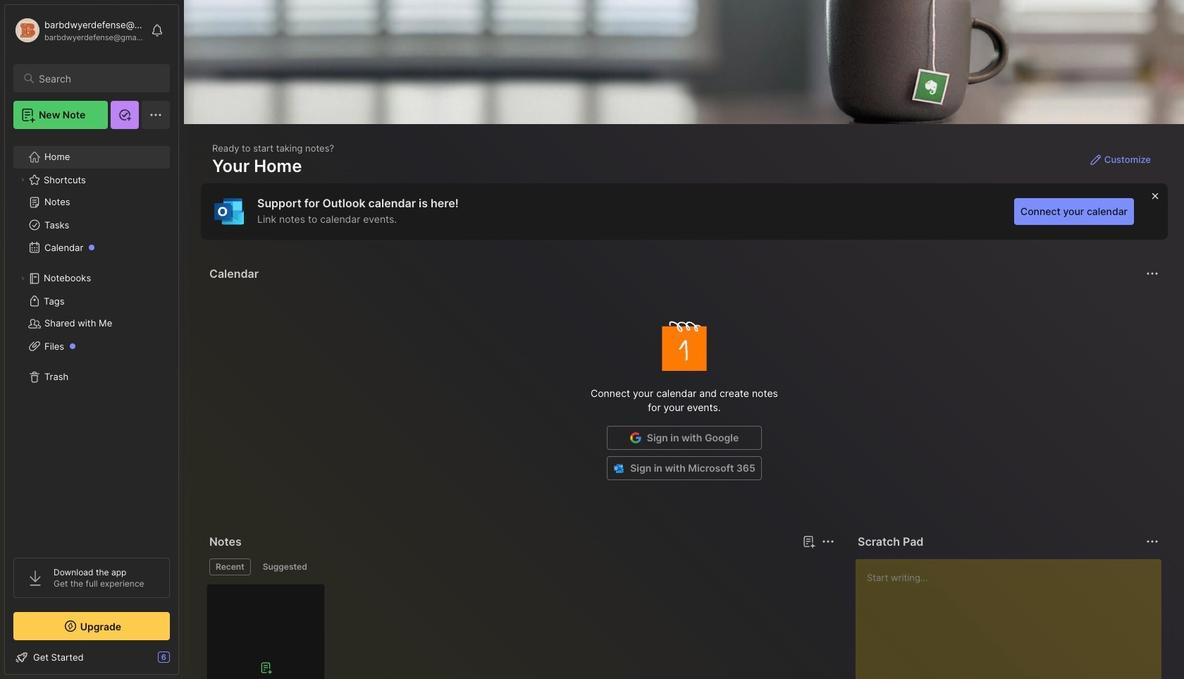 Task type: vqa. For each thing, say whether or not it's contained in the screenshot.
build
no



Task type: describe. For each thing, give the bounding box(es) containing it.
Start writing… text field
[[867, 559, 1161, 679]]

click to collapse image
[[178, 653, 189, 670]]

Help and Learning task checklist field
[[5, 646, 178, 668]]

2 tab from the left
[[256, 558, 314, 575]]

expand notebooks image
[[18, 274, 27, 283]]

tree inside main element
[[5, 138, 178, 545]]

Search text field
[[39, 72, 157, 85]]



Task type: locate. For each thing, give the bounding box(es) containing it.
tree
[[5, 138, 178, 545]]

1 horizontal spatial tab
[[256, 558, 314, 575]]

1 tab from the left
[[209, 558, 251, 575]]

tab list
[[209, 558, 833, 575]]

More actions field
[[1143, 264, 1163, 283], [819, 532, 838, 551], [1143, 532, 1163, 551]]

none search field inside main element
[[39, 70, 157, 87]]

tab
[[209, 558, 251, 575], [256, 558, 314, 575]]

more actions image
[[1144, 265, 1161, 282], [820, 533, 837, 550], [1144, 533, 1161, 550]]

main element
[[0, 0, 183, 679]]

0 horizontal spatial tab
[[209, 558, 251, 575]]

None search field
[[39, 70, 157, 87]]

Account field
[[13, 16, 144, 44]]



